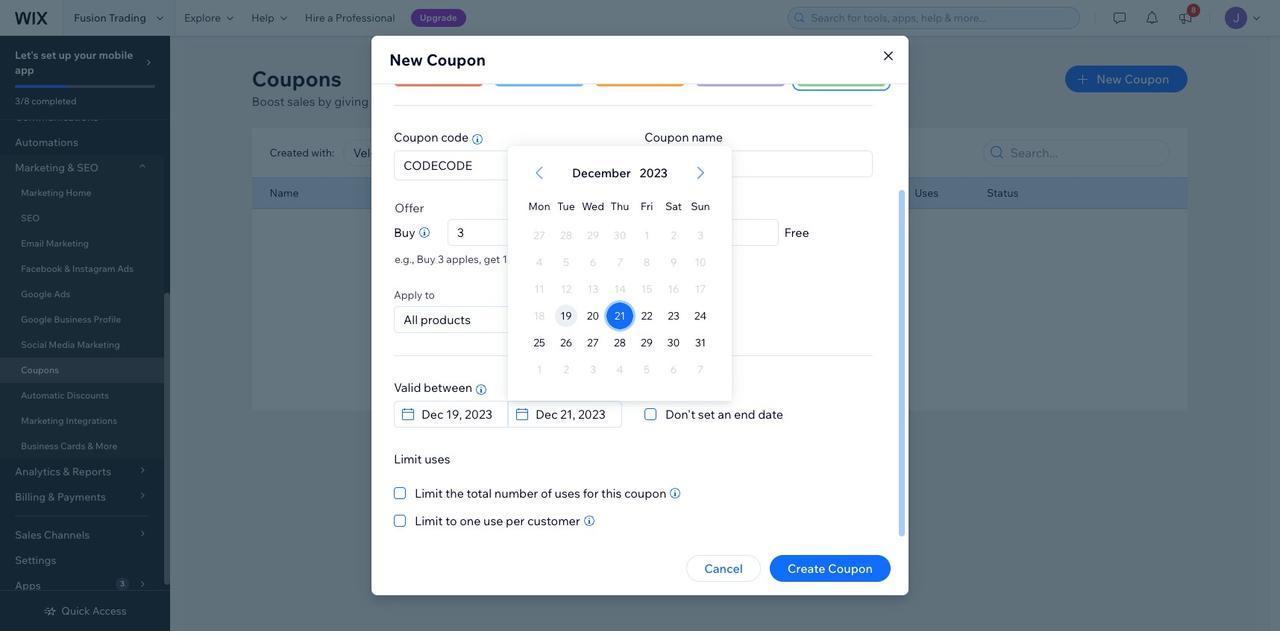Task type: describe. For each thing, give the bounding box(es) containing it.
let's set up your mobile app
[[15, 48, 133, 77]]

for for this
[[583, 486, 599, 501]]

business cards & more link
[[0, 434, 164, 460]]

coupon down 8 button
[[1125, 72, 1169, 87]]

marketing & seo
[[15, 161, 99, 175]]

to for limit
[[446, 514, 457, 529]]

hire
[[305, 11, 325, 25]]

hire a professional
[[305, 11, 395, 25]]

giving
[[334, 94, 369, 109]]

google for google ads
[[21, 289, 52, 300]]

21
[[615, 310, 625, 323]]

completed
[[32, 95, 76, 107]]

mon
[[528, 200, 550, 213]]

1 vertical spatial more
[[580, 253, 606, 266]]

about
[[659, 94, 692, 109]]

email marketing
[[21, 238, 89, 249]]

Choose one field
[[399, 307, 601, 333]]

fri
[[641, 200, 653, 213]]

don't set an end date
[[665, 407, 783, 422]]

coupon down learn more about coupons link
[[645, 130, 689, 145]]

sun
[[691, 200, 710, 213]]

upgrade button
[[411, 9, 466, 27]]

marketing for home
[[21, 187, 64, 198]]

help button
[[242, 0, 296, 36]]

to for apply
[[425, 289, 435, 302]]

professional
[[336, 11, 395, 25]]

quick
[[61, 605, 90, 618]]

e.g., SUMMERSALE20 field
[[399, 151, 580, 180]]

cancel button
[[687, 556, 761, 583]]

home
[[66, 187, 91, 198]]

with:
[[311, 146, 335, 160]]

thu
[[611, 200, 629, 213]]

& for facebook
[[64, 263, 70, 275]]

coupon left code
[[394, 130, 438, 145]]

automations
[[15, 136, 78, 149]]

& for marketing
[[67, 161, 74, 175]]

created with:
[[270, 146, 335, 160]]

and
[[510, 94, 531, 109]]

created
[[270, 146, 309, 160]]

30
[[667, 336, 680, 350]]

2 row from the top
[[526, 222, 714, 249]]

Search... field
[[1006, 140, 1164, 166]]

1 horizontal spatial ads
[[117, 263, 134, 275]]

per
[[506, 514, 525, 529]]

limit to one use per customer
[[415, 514, 580, 529]]

28
[[614, 336, 626, 350]]

0 horizontal spatial buy
[[394, 225, 415, 240]]

name
[[692, 130, 723, 145]]

e.g., Summer sale field
[[650, 151, 868, 177]]

media
[[49, 339, 75, 351]]

thursday, december 21, 2023 cell
[[607, 303, 633, 330]]

1
[[502, 253, 507, 266]]

google business profile
[[21, 314, 121, 325]]

row group containing 19
[[508, 222, 732, 401]]

social media marketing
[[21, 339, 120, 351]]

0 vertical spatial new coupon
[[389, 50, 486, 69]]

free.
[[526, 253, 548, 266]]

fusion trading
[[74, 11, 146, 25]]

coupons boost sales by giving customers special offers and discounts. learn more about coupons
[[252, 66, 742, 109]]

email marketing link
[[0, 231, 164, 257]]

automations link
[[0, 130, 164, 155]]

uses inside checkbox
[[555, 486, 580, 501]]

25
[[534, 336, 545, 350]]

don't
[[665, 407, 695, 422]]

number
[[494, 486, 538, 501]]

reset filters link
[[685, 362, 754, 380]]

google business profile link
[[0, 307, 164, 333]]

limit for limit to one use per customer
[[415, 514, 443, 529]]

discounts
[[67, 390, 109, 401]]

marketing & seo button
[[0, 155, 164, 181]]

business cards & more
[[21, 441, 117, 452]]

let's
[[15, 48, 38, 62]]

type
[[640, 187, 664, 200]]

quick access
[[61, 605, 127, 618]]

create coupon button
[[770, 556, 891, 583]]

fusion
[[74, 11, 107, 25]]

between
[[424, 380, 472, 395]]

0 vertical spatial business
[[54, 314, 92, 325]]

marketing integrations link
[[0, 409, 164, 434]]

boost
[[252, 94, 285, 109]]

uses
[[915, 187, 939, 200]]

marketing inside social media marketing link
[[77, 339, 120, 351]]

explore
[[184, 11, 221, 25]]

coupon name
[[645, 130, 723, 145]]

coupon up special
[[426, 50, 486, 69]]

2023
[[640, 166, 668, 181]]

coupon
[[624, 486, 666, 501]]

1 vertical spatial learn
[[551, 253, 578, 266]]

apples,
[[446, 253, 481, 266]]

cancel
[[704, 562, 743, 577]]

automatic discounts link
[[0, 383, 164, 409]]

1 vertical spatial buy
[[417, 253, 436, 266]]

Limit the total number of uses for this coupon checkbox
[[394, 485, 666, 503]]

reset
[[685, 363, 717, 378]]

8
[[1191, 5, 1196, 15]]

sales
[[287, 94, 315, 109]]

coupon right create
[[828, 562, 873, 577]]

tue
[[557, 200, 575, 213]]

end
[[734, 407, 755, 422]]

access
[[92, 605, 127, 618]]

new coupon inside button
[[1097, 72, 1169, 87]]

google ads
[[21, 289, 70, 300]]

more inside 'coupons boost sales by giving customers special offers and discounts. learn more about coupons'
[[627, 94, 656, 109]]

automatic discounts
[[21, 390, 109, 401]]

learn more about coupons link
[[593, 94, 742, 109]]

reset filters
[[685, 363, 754, 378]]

limit for limit the total number of uses for this coupon
[[415, 486, 443, 501]]

marketing integrations
[[21, 416, 117, 427]]

learn inside 'coupons boost sales by giving customers special offers and discounts. learn more about coupons'
[[593, 94, 624, 109]]

status:
[[561, 146, 595, 160]]

coupons for coupons boost sales by giving customers special offers and discounts. learn more about coupons
[[252, 66, 342, 92]]

facebook
[[21, 263, 62, 275]]

coupons for coupons
[[21, 365, 59, 376]]



Task type: vqa. For each thing, say whether or not it's contained in the screenshot.
this for
yes



Task type: locate. For each thing, give the bounding box(es) containing it.
1 vertical spatial coupons
[[660, 337, 702, 351]]

Buy field
[[453, 220, 577, 245]]

0 horizontal spatial uses
[[425, 452, 450, 467]]

1 vertical spatial set
[[698, 407, 715, 422]]

0 vertical spatial coupons
[[252, 66, 342, 92]]

for left this at the left bottom of the page
[[583, 486, 599, 501]]

set
[[41, 48, 56, 62], [698, 407, 715, 422]]

0 horizontal spatial new
[[389, 50, 423, 69]]

coupons inside 'coupons boost sales by giving customers special offers and discounts. learn more about coupons'
[[694, 94, 742, 109]]

1 horizontal spatial set
[[698, 407, 715, 422]]

1 google from the top
[[21, 289, 52, 300]]

coupons down the 23
[[660, 337, 702, 351]]

your inside let's set up your mobile app
[[74, 48, 96, 62]]

& inside 'business cards & more' link
[[87, 441, 93, 452]]

for right 1
[[510, 253, 523, 266]]

8 button
[[1169, 0, 1202, 36]]

1 horizontal spatial for
[[583, 486, 599, 501]]

2 google from the top
[[21, 314, 52, 325]]

status
[[987, 187, 1019, 200]]

29
[[641, 336, 653, 350]]

coupons inside 'coupons boost sales by giving customers special offers and discounts. learn more about coupons'
[[252, 66, 342, 92]]

valid between
[[394, 380, 472, 395]]

special
[[433, 94, 472, 109]]

discount
[[463, 187, 506, 200]]

row
[[526, 187, 714, 222], [526, 222, 714, 249], [526, 249, 714, 276], [526, 276, 714, 303], [526, 303, 714, 330], [526, 330, 714, 357], [526, 357, 714, 383]]

1 horizontal spatial seo
[[77, 161, 99, 175]]

marketing down "automatic"
[[21, 416, 64, 427]]

marketing for integrations
[[21, 416, 64, 427]]

0 horizontal spatial set
[[41, 48, 56, 62]]

new inside 'new coupon' button
[[1097, 72, 1122, 87]]

row up get
[[526, 187, 714, 222]]

0 horizontal spatial coupons
[[21, 365, 59, 376]]

row down thu
[[526, 222, 714, 249]]

marketing up the facebook & instagram ads
[[46, 238, 89, 249]]

set for let's
[[41, 48, 56, 62]]

your for mobile
[[74, 48, 96, 62]]

0 vertical spatial uses
[[425, 452, 450, 467]]

no coupons match your search.
[[643, 337, 796, 351]]

0 horizontal spatial more
[[580, 253, 606, 266]]

buy left 3
[[417, 253, 436, 266]]

7 row from the top
[[526, 357, 714, 383]]

1 horizontal spatial to
[[446, 514, 457, 529]]

1 vertical spatial to
[[446, 514, 457, 529]]

alert containing december
[[568, 164, 672, 182]]

coupons
[[252, 66, 342, 92], [21, 365, 59, 376]]

limit for limit uses
[[394, 452, 422, 467]]

limit uses
[[394, 452, 450, 467]]

new
[[389, 50, 423, 69], [1097, 72, 1122, 87]]

hire a professional link
[[296, 0, 404, 36]]

Search for tools, apps, help & more... field
[[806, 7, 1075, 28]]

& up "home"
[[67, 161, 74, 175]]

uses right of on the bottom of page
[[555, 486, 580, 501]]

1 horizontal spatial learn
[[593, 94, 624, 109]]

1 horizontal spatial buy
[[417, 253, 436, 266]]

1 horizontal spatial coupons
[[252, 66, 342, 92]]

0 horizontal spatial your
[[74, 48, 96, 62]]

3/8
[[15, 95, 30, 107]]

for inside checkbox
[[583, 486, 599, 501]]

alert
[[568, 164, 672, 182]]

social
[[21, 339, 47, 351]]

more down get
[[580, 253, 606, 266]]

ads
[[117, 263, 134, 275], [54, 289, 70, 300]]

coupons up sales
[[252, 66, 342, 92]]

marketing down the 'automations'
[[15, 161, 65, 175]]

1 vertical spatial for
[[583, 486, 599, 501]]

coupons
[[694, 94, 742, 109], [660, 337, 702, 351]]

this
[[601, 486, 622, 501]]

1 vertical spatial your
[[737, 337, 759, 351]]

1 horizontal spatial uses
[[555, 486, 580, 501]]

buy down offer
[[394, 225, 415, 240]]

email
[[21, 238, 44, 249]]

name
[[270, 187, 299, 200]]

1 horizontal spatial your
[[737, 337, 759, 351]]

row down the 21
[[526, 330, 714, 357]]

of
[[541, 486, 552, 501]]

Don't set an end date checkbox
[[645, 406, 783, 424]]

1 vertical spatial business
[[21, 441, 59, 452]]

google for google business profile
[[21, 314, 52, 325]]

& inside facebook & instagram ads link
[[64, 263, 70, 275]]

to inside limit to one use per customer checkbox
[[446, 514, 457, 529]]

limit the total number of uses for this coupon
[[415, 486, 666, 501]]

create
[[788, 562, 825, 577]]

0 horizontal spatial to
[[425, 289, 435, 302]]

use
[[483, 514, 503, 529]]

limit
[[394, 452, 422, 467], [415, 486, 443, 501], [415, 514, 443, 529]]

row down get
[[526, 249, 714, 276]]

filters
[[720, 363, 754, 378]]

0 horizontal spatial for
[[510, 253, 523, 266]]

& right facebook
[[64, 263, 70, 275]]

sidebar element
[[0, 0, 170, 632]]

1 vertical spatial new coupon
[[1097, 72, 1169, 87]]

marketing inside the email marketing link
[[46, 238, 89, 249]]

create coupon
[[788, 562, 873, 577]]

& inside marketing & seo dropdown button
[[67, 161, 74, 175]]

seo down automations link at left top
[[77, 161, 99, 175]]

seo inside dropdown button
[[77, 161, 99, 175]]

offer
[[395, 201, 424, 216]]

0 vertical spatial google
[[21, 289, 52, 300]]

marketing inside marketing & seo dropdown button
[[15, 161, 65, 175]]

search.
[[761, 337, 796, 351]]

learn right free.
[[551, 253, 578, 266]]

3 row from the top
[[526, 249, 714, 276]]

row containing mon
[[526, 187, 714, 222]]

app
[[15, 63, 34, 77]]

up
[[59, 48, 72, 62]]

marketing inside marketing integrations 'link'
[[21, 416, 64, 427]]

5 row from the top
[[526, 303, 714, 330]]

limit down valid
[[394, 452, 422, 467]]

0 vertical spatial seo
[[77, 161, 99, 175]]

code
[[441, 130, 469, 145]]

google
[[21, 289, 52, 300], [21, 314, 52, 325]]

grid
[[508, 146, 732, 401]]

1 vertical spatial coupons
[[21, 365, 59, 376]]

0 vertical spatial limit
[[394, 452, 422, 467]]

facebook & instagram ads link
[[0, 257, 164, 282]]

more left about
[[627, 94, 656, 109]]

december
[[572, 166, 631, 181]]

customer
[[527, 514, 580, 529]]

31
[[695, 336, 706, 350]]

marketing down marketing & seo
[[21, 187, 64, 198]]

set left an
[[698, 407, 715, 422]]

2 vertical spatial limit
[[415, 514, 443, 529]]

0 horizontal spatial learn
[[551, 253, 578, 266]]

0 horizontal spatial seo
[[21, 213, 40, 224]]

0 vertical spatial learn
[[593, 94, 624, 109]]

settings
[[15, 554, 56, 568]]

google down facebook
[[21, 289, 52, 300]]

total
[[467, 486, 492, 501]]

1 row from the top
[[526, 187, 714, 222]]

marketing home
[[21, 187, 91, 198]]

& left the more
[[87, 441, 93, 452]]

your right up
[[74, 48, 96, 62]]

0 vertical spatial ads
[[117, 263, 134, 275]]

ads up google business profile
[[54, 289, 70, 300]]

date
[[758, 407, 783, 422]]

offers
[[475, 94, 507, 109]]

0 vertical spatial your
[[74, 48, 96, 62]]

Limit to one use per customer checkbox
[[394, 513, 580, 530]]

your for search.
[[737, 337, 759, 351]]

26
[[560, 336, 572, 350]]

4 row from the top
[[526, 276, 714, 303]]

google up the "social"
[[21, 314, 52, 325]]

set left up
[[41, 48, 56, 62]]

seo
[[77, 161, 99, 175], [21, 213, 40, 224]]

instagram
[[72, 263, 115, 275]]

uses
[[425, 452, 450, 467], [555, 486, 580, 501]]

row containing 25
[[526, 330, 714, 357]]

your right match
[[737, 337, 759, 351]]

0 vertical spatial &
[[67, 161, 74, 175]]

1 vertical spatial &
[[64, 263, 70, 275]]

set for don't
[[698, 407, 715, 422]]

row group
[[508, 222, 732, 401]]

1 vertical spatial ads
[[54, 289, 70, 300]]

trading
[[109, 11, 146, 25]]

coupons up "automatic"
[[21, 365, 59, 376]]

quick access button
[[44, 605, 127, 618]]

business left cards
[[21, 441, 59, 452]]

0 vertical spatial set
[[41, 48, 56, 62]]

to left one at the left of page
[[446, 514, 457, 529]]

1 vertical spatial uses
[[555, 486, 580, 501]]

mon tue wed thu
[[528, 200, 629, 213]]

new coupon button
[[1065, 66, 1187, 93]]

limit left one at the left of page
[[415, 514, 443, 529]]

coupons up name
[[694, 94, 742, 109]]

19
[[561, 310, 572, 323]]

help
[[251, 11, 274, 25]]

to right apply
[[425, 289, 435, 302]]

1 vertical spatial limit
[[415, 486, 443, 501]]

marketing inside 'marketing home' link
[[21, 187, 64, 198]]

uses up the
[[425, 452, 450, 467]]

coupons inside sidebar element
[[21, 365, 59, 376]]

learn more link
[[551, 253, 606, 266]]

marketing
[[15, 161, 65, 175], [21, 187, 64, 198], [46, 238, 89, 249], [77, 339, 120, 351], [21, 416, 64, 427]]

upgrade
[[420, 12, 457, 23]]

row containing 19
[[526, 303, 714, 330]]

0 horizontal spatial new coupon
[[389, 50, 486, 69]]

automatic
[[21, 390, 65, 401]]

0 vertical spatial for
[[510, 253, 523, 266]]

marketing for &
[[15, 161, 65, 175]]

one
[[460, 514, 481, 529]]

row down 28
[[526, 357, 714, 383]]

seo up email
[[21, 213, 40, 224]]

set inside don't set an end date checkbox
[[698, 407, 715, 422]]

integrations
[[66, 416, 117, 427]]

by
[[318, 94, 332, 109]]

e.g.,
[[395, 253, 414, 266]]

row up 28
[[526, 303, 714, 330]]

business up social media marketing
[[54, 314, 92, 325]]

0 vertical spatial coupons
[[694, 94, 742, 109]]

1 horizontal spatial new coupon
[[1097, 72, 1169, 87]]

0 vertical spatial more
[[627, 94, 656, 109]]

set inside let's set up your mobile app
[[41, 48, 56, 62]]

mobile
[[99, 48, 133, 62]]

get
[[592, 225, 613, 240]]

22
[[641, 310, 652, 323]]

None field
[[349, 140, 528, 166], [610, 140, 711, 166], [650, 220, 774, 245], [417, 402, 503, 427], [531, 402, 617, 427], [349, 140, 528, 166], [610, 140, 711, 166], [650, 220, 774, 245], [417, 402, 503, 427], [531, 402, 617, 427]]

2 vertical spatial &
[[87, 441, 93, 452]]

ads right instagram
[[117, 263, 134, 275]]

a
[[328, 11, 333, 25]]

1 vertical spatial new
[[1097, 72, 1122, 87]]

marketing down profile
[[77, 339, 120, 351]]

0 horizontal spatial ads
[[54, 289, 70, 300]]

6 row from the top
[[526, 330, 714, 357]]

apply to
[[394, 289, 435, 302]]

0 vertical spatial to
[[425, 289, 435, 302]]

1 horizontal spatial new
[[1097, 72, 1122, 87]]

1 vertical spatial seo
[[21, 213, 40, 224]]

wed
[[582, 200, 604, 213]]

learn right discounts.
[[593, 94, 624, 109]]

1 horizontal spatial more
[[627, 94, 656, 109]]

coupons link
[[0, 358, 164, 383]]

grid containing december
[[508, 146, 732, 401]]

row up the 21
[[526, 276, 714, 303]]

0 vertical spatial buy
[[394, 225, 415, 240]]

0 vertical spatial new
[[389, 50, 423, 69]]

3
[[438, 253, 444, 266]]

settings link
[[0, 548, 164, 574]]

for for free.
[[510, 253, 523, 266]]

limit left the
[[415, 486, 443, 501]]

profile
[[94, 314, 121, 325]]

1 vertical spatial google
[[21, 314, 52, 325]]



